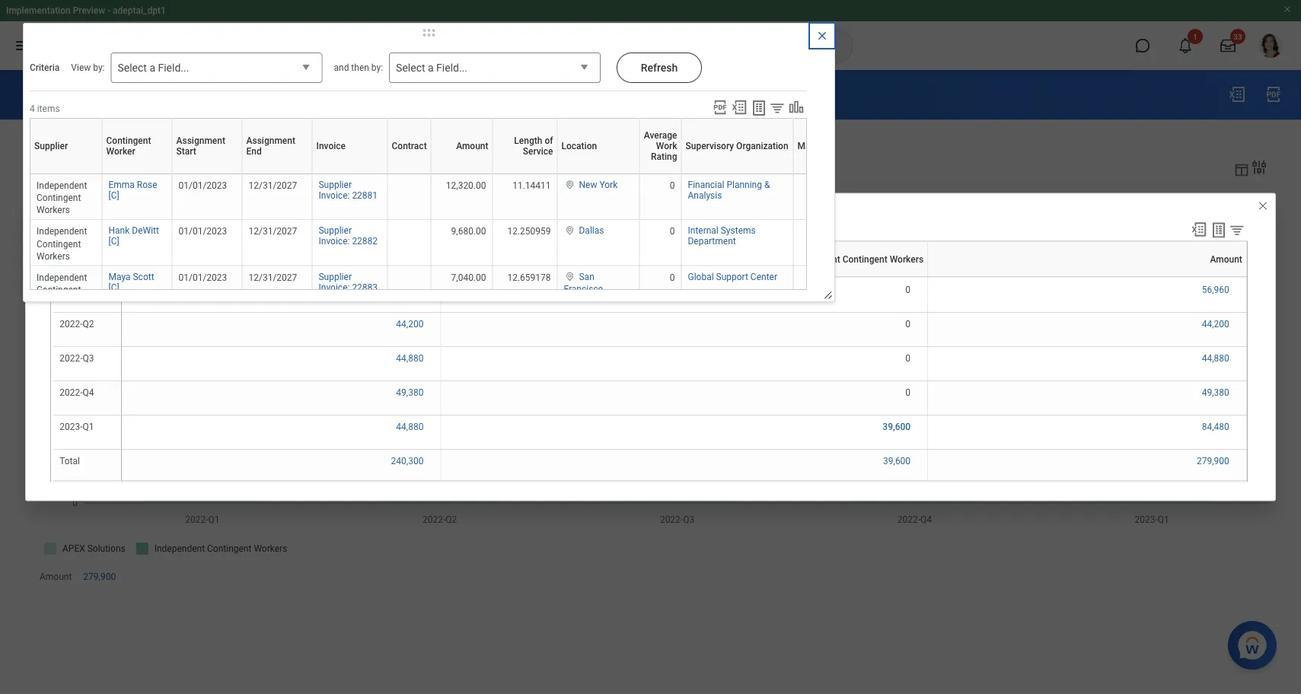 Task type: locate. For each thing, give the bounding box(es) containing it.
supplier button
[[34, 118, 108, 174]]

hank
[[108, 226, 130, 236]]

independent contingent workers for 7,040.00
[[37, 272, 89, 307]]

1 row element from the left
[[52, 242, 125, 277]]

2 [c] from the top
[[108, 236, 119, 247]]

1 vertical spatial 01/01/2023
[[179, 226, 227, 237]]

[c]
[[108, 190, 119, 201], [108, 236, 119, 247], [108, 282, 119, 293]]

1 vertical spatial export to excel image
[[1191, 221, 1207, 238]]

0 horizontal spatial 44,200
[[396, 319, 424, 330]]

location image
[[564, 180, 576, 190], [564, 226, 576, 236], [564, 271, 576, 282]]

amount inside column header
[[928, 277, 931, 278]]

then
[[351, 62, 369, 73]]

39,600 inside dropdown button
[[883, 422, 911, 433]]

supplier left 22881
[[319, 180, 352, 190]]

contingent inside main content
[[30, 86, 106, 104]]

by: right "then"
[[371, 62, 383, 73]]

1 [c] from the top
[[108, 190, 119, 201]]

84,480
[[1202, 422, 1229, 433]]

1 horizontal spatial 279,900 button
[[1197, 455, 1232, 468]]

assignment inside the assignment end button
[[246, 136, 295, 146]]

items
[[37, 103, 60, 114], [58, 226, 81, 236]]

independent contingent workers up 6 items
[[37, 180, 89, 216]]

independent up resize modal 'icon'
[[789, 254, 840, 265]]

01/01/2023
[[179, 180, 227, 191], [179, 226, 227, 237], [179, 272, 227, 283]]

1 horizontal spatial a
[[428, 62, 434, 74]]

field... for second select a field... dropdown button from left
[[436, 62, 467, 74]]

select a field... button down the move modal 'image'
[[389, 53, 601, 84]]

q1 down quarter
[[83, 284, 94, 295]]

0 horizontal spatial field...
[[158, 62, 189, 74]]

independent up quarter
[[37, 226, 87, 237]]

quarter
[[57, 254, 88, 265]]

1 select a field... from the left
[[118, 62, 189, 74]]

0 vertical spatial 39,600
[[883, 422, 911, 433]]

invoice:
[[319, 190, 350, 201], [319, 236, 350, 247], [319, 282, 350, 293]]

0 vertical spatial 12/31/2027
[[249, 180, 297, 191]]

a down the move modal 'image'
[[428, 62, 434, 74]]

toolbar down configure and view chart data icon
[[1184, 221, 1248, 241]]

select a field... button up quarterly
[[111, 53, 322, 84]]

view printable version (pdf) image
[[1265, 85, 1283, 104]]

12/31/2027 left supplier invoice: 22883 link
[[249, 272, 297, 283]]

1 horizontal spatial 44,200 button
[[1202, 318, 1232, 331]]

2023-q1 element
[[60, 419, 94, 433]]

0 horizontal spatial 49,380 button
[[396, 387, 426, 399]]

invoice: for supplier invoice: 22883
[[319, 282, 350, 293]]

independent contingent workers up 2022-q1 element
[[37, 226, 89, 261]]

select a field... up contingent worker quarterly spend link
[[118, 62, 189, 74]]

contingent
[[30, 86, 106, 104], [106, 136, 151, 146], [37, 193, 81, 203], [37, 239, 81, 249], [843, 254, 888, 265], [37, 284, 81, 295]]

worker for contingent worker quarterly spend
[[110, 86, 159, 104]]

supervisory organization button
[[686, 118, 799, 174]]

1 horizontal spatial assignment
[[246, 136, 295, 146]]

39,600 down 39,600 dropdown button
[[883, 456, 911, 467]]

1 a from the left
[[150, 62, 155, 74]]

4 0 button from the top
[[906, 387, 913, 399]]

amount button
[[435, 118, 498, 174]]

0 horizontal spatial 44,200 button
[[396, 318, 426, 331]]

2022- inside 'element'
[[60, 319, 83, 330]]

implementation preview -   adeptai_dpt1
[[6, 5, 166, 16]]

san
[[579, 271, 594, 282]]

279,900 button
[[1197, 455, 1232, 468], [83, 571, 118, 583]]

1 horizontal spatial select
[[396, 62, 425, 74]]

[c] left dewitt
[[108, 236, 119, 247]]

1 horizontal spatial 49,380 button
[[1202, 387, 1232, 399]]

1 vertical spatial toolbar
[[1184, 221, 1248, 241]]

56,960 button down solutions on the top left
[[396, 284, 426, 296]]

2 01/01/2023 from the top
[[179, 226, 227, 237]]

39,600 button
[[883, 421, 913, 433]]

&
[[764, 180, 770, 190]]

invoice: inside the supplier invoice: 22883
[[319, 282, 350, 293]]

close environment banner image
[[1283, 5, 1292, 14]]

worker up document date element
[[110, 86, 159, 104]]

0 vertical spatial invoice:
[[319, 190, 350, 201]]

2 vertical spatial [c]
[[108, 282, 119, 293]]

organization
[[736, 141, 788, 152]]

independent contingent workers for 12,320.00
[[37, 180, 89, 216]]

assignment for start
[[176, 136, 225, 146]]

2022- up '2022-q3' element
[[60, 319, 83, 330]]

2 location image from the top
[[564, 226, 576, 236]]

44,200 for 2nd 44,200 button from the left
[[1202, 319, 1229, 330]]

1 01/01/2023 from the top
[[179, 180, 227, 191]]

supervisory organization
[[686, 141, 788, 152]]

01/01/2023 down start
[[179, 180, 227, 191]]

1 horizontal spatial 279,900
[[1197, 456, 1229, 467]]

1 horizontal spatial select a field... button
[[389, 53, 601, 84]]

matching button
[[798, 141, 836, 152]]

1 12/31/2027 from the top
[[249, 180, 297, 191]]

export to excel image left view printable version (pdf) image
[[1228, 85, 1246, 104]]

[c] for emma rose [c]
[[108, 190, 119, 201]]

independent down supplier button
[[37, 180, 87, 191]]

by: right view
[[93, 62, 105, 73]]

0 horizontal spatial 49,380
[[396, 388, 424, 398]]

[c] left rose
[[108, 190, 119, 201]]

location image for san francisco
[[564, 271, 576, 282]]

location image left san
[[564, 271, 576, 282]]

1 horizontal spatial toolbar
[[1184, 221, 1248, 241]]

supplier invoice: 22881
[[319, 180, 378, 201]]

amount inside row element
[[1210, 254, 1242, 265]]

1 vertical spatial 279,900
[[83, 572, 116, 583]]

implementation preview -   adeptai_dpt1 banner
[[0, 0, 1301, 70]]

expand/collapse chart image
[[788, 99, 805, 116]]

0 horizontal spatial select a field... button
[[111, 53, 322, 84]]

1 field... from the left
[[158, 62, 189, 74]]

preview
[[73, 5, 105, 16]]

invoice: left the 22883
[[319, 282, 350, 293]]

supplier invoice: 22882
[[319, 226, 378, 247]]

export to excel image for export to worksheets icon
[[1191, 221, 1207, 238]]

[c] left scott
[[108, 282, 119, 293]]

2 row element from the left
[[122, 242, 1250, 277]]

12/31/2027 for supplier invoice: 22881
[[249, 180, 297, 191]]

2022- up 2023-q1 element
[[60, 388, 83, 398]]

44,880
[[396, 353, 424, 364], [1202, 353, 1229, 364], [396, 422, 424, 433]]

2 assignment from the left
[[246, 136, 295, 146]]

financial
[[688, 180, 724, 190]]

invoice: inside supplier invoice: 22882
[[319, 236, 350, 247]]

amount
[[456, 141, 488, 152], [1210, 254, 1242, 265], [928, 277, 931, 278], [40, 572, 72, 583]]

1 vertical spatial items
[[58, 226, 81, 236]]

assignment down spend
[[246, 136, 295, 146]]

select down the move modal 'image'
[[396, 62, 425, 74]]

[c] for maya scott [c]
[[108, 282, 119, 293]]

2 vertical spatial invoice:
[[319, 282, 350, 293]]

length
[[514, 136, 542, 146]]

systems
[[721, 226, 756, 236]]

invoice: left 22882
[[319, 236, 350, 247]]

view printable version (pdf) image
[[712, 99, 729, 116]]

1 vertical spatial 12/31/2027
[[249, 226, 297, 237]]

2022- down quarter
[[60, 284, 83, 295]]

0 vertical spatial q1
[[83, 284, 94, 295]]

worker inside main content
[[110, 86, 159, 104]]

2022-q2 element
[[60, 316, 94, 330]]

emma rose [c]
[[108, 180, 157, 201]]

1 horizontal spatial 56,960
[[1202, 284, 1229, 295]]

49,380 for 2nd 49,380 button from left
[[1202, 388, 1229, 398]]

12/31/2027 left supplier invoice: 22882 link
[[249, 226, 297, 237]]

1 horizontal spatial select a field...
[[396, 62, 467, 74]]

49,380 button
[[396, 387, 426, 399], [1202, 387, 1232, 399]]

1 q1 from the top
[[83, 284, 94, 295]]

2 12/31/2027 from the top
[[249, 226, 297, 237]]

close image
[[816, 30, 828, 42], [1257, 200, 1269, 212]]

56,960 down export to worksheets icon
[[1202, 284, 1229, 295]]

1 horizontal spatial close image
[[1257, 200, 1269, 212]]

01/01/2023 right dewitt
[[179, 226, 227, 237]]

field...
[[158, 62, 189, 74], [436, 62, 467, 74]]

12.250959
[[507, 226, 551, 237]]

select a field... for first select a field... dropdown button from left
[[118, 62, 189, 74]]

49,380 button up 84,480
[[1202, 387, 1232, 399]]

44,880 for 39,600
[[396, 422, 424, 433]]

49,380
[[396, 388, 424, 398], [1202, 388, 1229, 398]]

2022- for q3
[[60, 353, 83, 364]]

select up contingent worker quarterly spend link
[[118, 62, 147, 74]]

start
[[176, 146, 196, 157]]

0 horizontal spatial select
[[118, 62, 147, 74]]

2 44,200 from the left
[[1202, 319, 1229, 330]]

1 select from the left
[[118, 62, 147, 74]]

44,200 button
[[396, 318, 426, 331], [1202, 318, 1232, 331]]

0 horizontal spatial close image
[[816, 30, 828, 42]]

supplier for supplier invoice: 22882
[[319, 226, 352, 236]]

1 horizontal spatial 44,200
[[1202, 319, 1229, 330]]

4 2022- from the top
[[60, 388, 83, 398]]

export to excel image left export to worksheets icon
[[1191, 221, 1207, 238]]

0 vertical spatial worker
[[110, 86, 159, 104]]

select a field... for second select a field... dropdown button from left
[[396, 62, 467, 74]]

workers for 9,680.00
[[37, 251, 70, 261]]

independent contingent workers for 9,680.00
[[37, 226, 89, 261]]

q1 for 2023-
[[83, 422, 94, 433]]

supplier invoice: 22883
[[319, 271, 378, 293]]

3 0 button from the top
[[906, 353, 913, 365]]

0 horizontal spatial a
[[150, 62, 155, 74]]

2 44,200 button from the left
[[1202, 318, 1232, 331]]

1 horizontal spatial 56,960 button
[[1202, 284, 1232, 296]]

search image
[[464, 37, 482, 55]]

view by:
[[71, 62, 105, 73]]

1 horizontal spatial 49,380
[[1202, 388, 1229, 398]]

3 invoice: from the top
[[319, 282, 350, 293]]

1 vertical spatial close image
[[1257, 200, 1269, 212]]

field... down search image
[[436, 62, 467, 74]]

2 49,380 from the left
[[1202, 388, 1229, 398]]

row element down internal
[[122, 242, 1250, 277]]

supplier down 4 items
[[34, 141, 68, 152]]

49,380 button up 240,300 button
[[396, 387, 426, 399]]

0 vertical spatial location image
[[564, 180, 576, 190]]

49,380 up 84,480
[[1202, 388, 1229, 398]]

2022-q1 element
[[60, 281, 94, 295]]

export to worksheets image
[[1210, 221, 1228, 239]]

2 select a field... from the left
[[396, 62, 467, 74]]

4
[[30, 103, 35, 114]]

hank dewitt [c] link
[[108, 222, 159, 247]]

2 field... from the left
[[436, 62, 467, 74]]

0 vertical spatial 279,900 button
[[1197, 455, 1232, 468]]

supplier inside the supplier invoice: 22883
[[319, 271, 352, 282]]

1 44,200 from the left
[[396, 319, 424, 330]]

supplier left 22882
[[319, 226, 352, 236]]

2 vertical spatial 01/01/2023
[[179, 272, 227, 283]]

[c] inside hank dewitt [c]
[[108, 236, 119, 247]]

global support center
[[688, 271, 777, 282]]

1 56,960 from the left
[[396, 284, 424, 295]]

1 location image from the top
[[564, 180, 576, 190]]

supplier left the 22883
[[319, 271, 352, 282]]

contract
[[392, 141, 427, 152]]

44,880 button for 0
[[396, 353, 426, 365]]

2 0 button from the top
[[906, 318, 913, 331]]

internal systems department
[[688, 226, 756, 247]]

worker for contingent worker
[[106, 146, 135, 157]]

assignment
[[176, 136, 225, 146], [246, 136, 295, 146]]

1 vertical spatial worker
[[106, 146, 135, 157]]

location image left dallas on the left top of the page
[[564, 226, 576, 236]]

39,600 up 39,600 button
[[883, 422, 911, 433]]

1 vertical spatial q1
[[83, 422, 94, 433]]

independent for 7,040.00
[[37, 272, 87, 283]]

12/31/2027
[[249, 180, 297, 191], [249, 226, 297, 237], [249, 272, 297, 283]]

3 [c] from the top
[[108, 282, 119, 293]]

q1 down q4
[[83, 422, 94, 433]]

0 horizontal spatial 56,960
[[396, 284, 424, 295]]

a
[[150, 62, 155, 74], [428, 62, 434, 74]]

1 vertical spatial 39,600
[[883, 456, 911, 467]]

2022- for q2
[[60, 319, 83, 330]]

0 horizontal spatial export to excel image
[[1191, 221, 1207, 238]]

0 vertical spatial items
[[37, 103, 60, 114]]

independent up 2022-q1
[[37, 272, 87, 283]]

export to excel image inside contingent worker quarterly spend main content
[[1228, 85, 1246, 104]]

scott
[[133, 271, 154, 282]]

contingent worker quarterly spend
[[30, 86, 273, 104]]

01/01/2022
[[119, 130, 176, 143]]

select for second select a field... dropdown button from left
[[396, 62, 425, 74]]

invoice: inside supplier invoice: 22881
[[319, 190, 350, 201]]

items right 6
[[58, 226, 81, 236]]

new york link
[[579, 177, 618, 190]]

length of service button
[[497, 118, 563, 174]]

2 vertical spatial 12/31/2027
[[249, 272, 297, 283]]

39,600
[[883, 422, 911, 433], [883, 456, 911, 467]]

2 invoice: from the top
[[319, 236, 350, 247]]

location
[[562, 141, 597, 152]]

center
[[751, 271, 777, 282]]

44,880 for 0
[[396, 353, 424, 364]]

1 0 button from the top
[[906, 284, 913, 296]]

0 vertical spatial toolbar
[[707, 99, 807, 118]]

0 button for 56,960
[[906, 284, 913, 296]]

1 2022- from the top
[[60, 284, 83, 295]]

row element up 2022-q1 element
[[52, 242, 125, 277]]

invoice: left 22881
[[319, 190, 350, 201]]

0 horizontal spatial 56,960 button
[[396, 284, 426, 296]]

supplier inside button
[[34, 141, 68, 152]]

0 vertical spatial 279,900
[[1197, 456, 1229, 467]]

0 button for 49,380
[[906, 387, 913, 399]]

2 a from the left
[[428, 62, 434, 74]]

items right 4
[[37, 103, 60, 114]]

56,960 down 'apex solutions'
[[396, 284, 424, 295]]

export to excel image
[[1228, 85, 1246, 104], [1191, 221, 1207, 238]]

criteria
[[30, 62, 60, 73]]

0 vertical spatial close image
[[816, 30, 828, 42]]

location image left new
[[564, 180, 576, 190]]

3 01/01/2023 from the top
[[179, 272, 227, 283]]

0 vertical spatial [c]
[[108, 190, 119, 201]]

select to filter grid data image
[[769, 100, 786, 116]]

01/01/2023 for rose
[[179, 180, 227, 191]]

240,300 button
[[391, 455, 426, 468]]

1 vertical spatial 279,900 button
[[83, 571, 118, 583]]

1 49,380 button from the left
[[396, 387, 426, 399]]

39,600 for 84,480
[[883, 422, 911, 433]]

0 horizontal spatial 279,900
[[83, 572, 116, 583]]

1 vertical spatial location image
[[564, 226, 576, 236]]

2 2022- from the top
[[60, 319, 83, 330]]

supplier inside supplier invoice: 22881
[[319, 180, 352, 190]]

contingent worker quarterly spend link
[[30, 86, 273, 104]]

2022- up 2022-q4 element
[[60, 353, 83, 364]]

-
[[107, 5, 110, 16]]

worker down the 01/01/2022
[[106, 146, 135, 157]]

of
[[545, 136, 553, 146]]

row element
[[52, 242, 125, 277], [122, 242, 1250, 277]]

total element
[[60, 453, 80, 467]]

0 vertical spatial 01/01/2023
[[179, 180, 227, 191]]

279,900 inside contingent worker quarterly spend main content
[[83, 572, 116, 583]]

select
[[118, 62, 147, 74], [396, 62, 425, 74]]

field... up quarterly
[[158, 62, 189, 74]]

supplier
[[34, 141, 68, 152], [319, 180, 352, 190], [319, 226, 352, 236], [319, 271, 352, 282]]

2 vertical spatial location image
[[564, 271, 576, 282]]

0 horizontal spatial select a field...
[[118, 62, 189, 74]]

1 assignment from the left
[[176, 136, 225, 146]]

supplier invoice: 22882 link
[[319, 222, 378, 247]]

1 horizontal spatial by:
[[371, 62, 383, 73]]

1 horizontal spatial export to excel image
[[1228, 85, 1246, 104]]

56,960 button down export to worksheets icon
[[1202, 284, 1232, 296]]

01/01/2023 right scott
[[179, 272, 227, 283]]

279,900
[[1197, 456, 1229, 467], [83, 572, 116, 583]]

3 2022- from the top
[[60, 353, 83, 364]]

toolbar for 4 items
[[707, 99, 807, 118]]

1 by: from the left
[[93, 62, 105, 73]]

1 49,380 from the left
[[396, 388, 424, 398]]

configure and view chart data image
[[1233, 162, 1250, 178]]

2022-q3
[[60, 353, 94, 364]]

a up contingent worker quarterly spend link
[[150, 62, 155, 74]]

[c] inside emma rose [c]
[[108, 190, 119, 201]]

3 location image from the top
[[564, 271, 576, 282]]

[c] for hank dewitt [c]
[[108, 236, 119, 247]]

2 select from the left
[[396, 62, 425, 74]]

2022- for q1
[[60, 284, 83, 295]]

select a field... down the move modal 'image'
[[396, 62, 467, 74]]

[c] inside maya scott [c]
[[108, 282, 119, 293]]

0 horizontal spatial by:
[[93, 62, 105, 73]]

supplier inside supplier invoice: 22882
[[319, 226, 352, 236]]

1 vertical spatial invoice:
[[319, 236, 350, 247]]

39,600 inside button
[[883, 456, 911, 467]]

q4
[[83, 388, 94, 398]]

2 q1 from the top
[[83, 422, 94, 433]]

assignment down quarterly
[[176, 136, 225, 146]]

12/31/2027 down the end
[[249, 180, 297, 191]]

worker inside contingent worker
[[106, 146, 135, 157]]

1 vertical spatial [c]
[[108, 236, 119, 247]]

44,880 button
[[396, 353, 426, 365], [1202, 353, 1232, 365], [396, 421, 426, 433]]

and
[[334, 62, 349, 73]]

9,680.00
[[451, 226, 486, 237]]

1 horizontal spatial field...
[[436, 62, 467, 74]]

workers
[[37, 205, 70, 216], [37, 251, 70, 261], [890, 254, 924, 265], [37, 297, 70, 307]]

maya
[[108, 271, 131, 282]]

independent
[[37, 180, 87, 191], [37, 226, 87, 237], [789, 254, 840, 265], [37, 272, 87, 283]]

independent contingent workers down quarter
[[37, 272, 89, 307]]

assignment inside assignment start button
[[176, 136, 225, 146]]

0 vertical spatial export to excel image
[[1228, 85, 1246, 104]]

49,380 up 240,300 button
[[396, 388, 424, 398]]

toolbar up organization
[[707, 99, 807, 118]]

0 horizontal spatial toolbar
[[707, 99, 807, 118]]

0 horizontal spatial assignment
[[176, 136, 225, 146]]

01/01/2023 for dewitt
[[179, 226, 227, 237]]

column header
[[441, 278, 928, 278]]

1 invoice: from the top
[[319, 190, 350, 201]]

0 horizontal spatial 279,900 button
[[83, 571, 118, 583]]

toolbar
[[707, 99, 807, 118], [1184, 221, 1248, 241]]



Task type: describe. For each thing, give the bounding box(es) containing it.
workers for 7,040.00
[[37, 297, 70, 307]]

2023-
[[60, 422, 83, 433]]

export to worksheets image
[[750, 99, 768, 117]]

22881
[[352, 190, 378, 201]]

0 button for 44,880
[[906, 353, 913, 365]]

3 12/31/2027 from the top
[[249, 272, 297, 283]]

solutions
[[398, 254, 437, 265]]

toolbar for 6 items
[[1184, 221, 1248, 241]]

refresh
[[641, 61, 678, 74]]

emma
[[108, 180, 135, 190]]

row element containing apex solutions
[[122, 242, 1250, 277]]

7,040.00
[[451, 272, 486, 283]]

location button
[[562, 118, 645, 174]]

date
[[82, 130, 104, 143]]

6 items
[[50, 226, 81, 236]]

6
[[50, 226, 56, 236]]

and then by:
[[334, 62, 383, 73]]

matching
[[798, 141, 836, 152]]

maya scott [c]
[[108, 271, 154, 293]]

dewitt
[[132, 226, 159, 236]]

supplier invoice: 22883 link
[[319, 268, 378, 293]]

export to excel image
[[731, 99, 748, 116]]

total
[[60, 456, 80, 467]]

contingent inside button
[[106, 136, 151, 146]]

39,600 button
[[883, 455, 913, 468]]

independent for 9,680.00
[[37, 226, 87, 237]]

amount column header
[[928, 277, 1247, 278]]

invoice button
[[316, 118, 393, 174]]

4 items
[[30, 103, 60, 114]]

san francisco
[[564, 271, 603, 294]]

01/01/2023 for scott
[[179, 272, 227, 283]]

2 56,960 from the left
[[1202, 284, 1229, 295]]

york
[[600, 180, 618, 190]]

hank dewitt [c]
[[108, 226, 159, 247]]

financial planning & analysis link
[[688, 177, 770, 201]]

amount inside contingent worker quarterly spend main content
[[40, 572, 72, 583]]

q1 for 2022-
[[83, 284, 94, 295]]

select to filter grid data image
[[1229, 222, 1245, 238]]

invoice: for supplier invoice: 22882
[[319, 236, 350, 247]]

financial planning & analysis
[[688, 180, 770, 201]]

39,600 for 279,900
[[883, 456, 911, 467]]

dallas
[[579, 226, 604, 236]]

279,900 button inside contingent worker quarterly spend main content
[[83, 571, 118, 583]]

2 56,960 button from the left
[[1202, 284, 1232, 296]]

location image for dallas
[[564, 226, 576, 236]]

assignment start
[[176, 136, 225, 157]]

2 by: from the left
[[371, 62, 383, 73]]

q3
[[83, 353, 94, 364]]

field... for first select a field... dropdown button from left
[[158, 62, 189, 74]]

2022-q4
[[60, 388, 94, 398]]

san francisco link
[[564, 268, 603, 294]]

independent contingent workers up resize modal 'icon'
[[789, 254, 924, 265]]

items for 6 items
[[58, 226, 81, 236]]

average
[[644, 130, 677, 141]]

department
[[688, 236, 736, 247]]

spend
[[230, 86, 273, 104]]

implementation
[[6, 5, 71, 16]]

document date element
[[119, 121, 176, 144]]

apex
[[373, 254, 396, 265]]

new
[[579, 180, 597, 190]]

work
[[656, 141, 677, 152]]

12/31/2027 for supplier invoice: 22882
[[249, 226, 297, 237]]

document date
[[30, 130, 104, 143]]

amount inside button
[[456, 141, 488, 152]]

rose
[[137, 180, 157, 190]]

change selection image
[[323, 87, 341, 106]]

44,880 button for 39,600
[[396, 421, 426, 433]]

1 44,200 button from the left
[[396, 318, 426, 331]]

12.659178
[[507, 272, 551, 283]]

move modal image
[[414, 24, 444, 42]]

2022-q4 element
[[60, 385, 94, 398]]

invoice
[[316, 141, 346, 152]]

support
[[716, 271, 748, 282]]

profile logan mcneil element
[[1249, 29, 1292, 62]]

contingent worker quarterly spend main content
[[0, 70, 1301, 615]]

supplier for supplier invoice: 22881
[[319, 180, 352, 190]]

dallas link
[[579, 222, 604, 236]]

2022-q3 element
[[60, 350, 94, 364]]

supplier invoice: 22881 link
[[319, 177, 378, 201]]

emma rose [c] link
[[108, 177, 157, 201]]

84,480 button
[[1202, 421, 1232, 433]]

row element containing quarter
[[52, 242, 125, 277]]

2 select a field... button from the left
[[389, 53, 601, 84]]

new york
[[579, 180, 618, 190]]

22883
[[352, 282, 378, 293]]

rating
[[651, 152, 677, 162]]

49,380 for second 49,380 button from right
[[396, 388, 424, 398]]

internal systems department link
[[688, 222, 756, 247]]

service
[[523, 146, 553, 157]]

workers for 12,320.00
[[37, 205, 70, 216]]

internal
[[688, 226, 719, 236]]

supplier for supplier invoice: 22883
[[319, 271, 352, 282]]

average work rating button
[[644, 118, 687, 174]]

0 button for 44,200
[[906, 318, 913, 331]]

2022-q2
[[60, 319, 94, 330]]

assignment end button
[[246, 118, 318, 174]]

1 56,960 button from the left
[[396, 284, 426, 296]]

supervisory
[[686, 141, 734, 152]]

end
[[246, 146, 262, 157]]

11.14411
[[513, 180, 551, 191]]

invoice: for supplier invoice: 22881
[[319, 190, 350, 201]]

assignment end
[[246, 136, 295, 157]]

maya scott [c] link
[[108, 268, 154, 293]]

refresh button
[[617, 53, 702, 83]]

quarterly
[[162, 86, 226, 104]]

44,200 for first 44,200 button from left
[[396, 319, 424, 330]]

global support center link
[[688, 268, 777, 282]]

apex solutions
[[373, 254, 437, 265]]

location image for new york
[[564, 180, 576, 190]]

2023-q1
[[60, 422, 94, 433]]

1 select a field... button from the left
[[111, 53, 322, 84]]

notifications large image
[[1178, 38, 1193, 53]]

assignment for end
[[246, 136, 295, 146]]

contingent worker button
[[106, 118, 178, 174]]

items for 4 items
[[37, 103, 60, 114]]

export to excel image for view printable version (pdf) image
[[1228, 85, 1246, 104]]

view
[[71, 62, 91, 73]]

12,320.00
[[446, 180, 486, 191]]

supplier for supplier
[[34, 141, 68, 152]]

resize modal image
[[823, 290, 834, 302]]

2 49,380 button from the left
[[1202, 387, 1232, 399]]

analysis
[[688, 190, 722, 201]]

independent for 12,320.00
[[37, 180, 87, 191]]

contingent worker
[[106, 136, 151, 157]]

inbox large image
[[1220, 38, 1236, 53]]

select for first select a field... dropdown button from left
[[118, 62, 147, 74]]

240,300
[[391, 456, 424, 467]]

contract button
[[392, 118, 437, 174]]

2022- for q4
[[60, 388, 83, 398]]

document
[[30, 130, 79, 143]]



Task type: vqa. For each thing, say whether or not it's contained in the screenshot.


